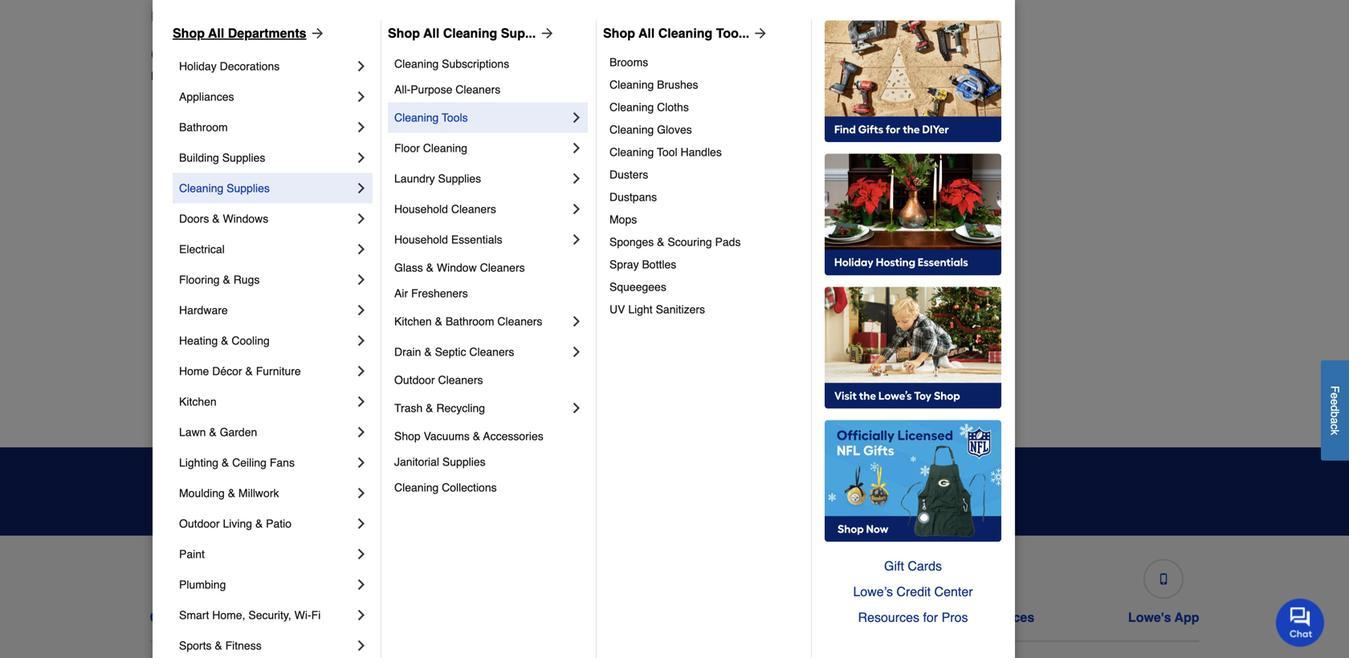 Task type: describe. For each thing, give the bounding box(es) containing it.
0 horizontal spatial gift cards link
[[748, 553, 817, 626]]

paint
[[179, 548, 205, 561]]

contact us & faq link
[[150, 553, 261, 626]]

smart
[[179, 609, 209, 622]]

installation services
[[911, 611, 1035, 625]]

chevron right image for paint
[[353, 547, 370, 563]]

city directory lowe's stores in new jersey
[[151, 44, 295, 82]]

cleaning for cleaning tool handles
[[610, 146, 654, 159]]

plains
[[722, 249, 753, 261]]

store
[[192, 9, 225, 24]]

credit for lowe's
[[897, 585, 931, 600]]

brick link
[[164, 151, 189, 167]]

maple
[[688, 152, 718, 165]]

order
[[354, 611, 389, 625]]

0 horizontal spatial gift
[[751, 611, 773, 625]]

cleaning down flemington
[[423, 142, 468, 155]]

chevron right image for flooring & rugs
[[353, 272, 370, 288]]

chevron right image for outdoor living & patio
[[353, 516, 370, 532]]

chevron right image for appliances
[[353, 89, 370, 105]]

chevron right image for floor cleaning
[[569, 140, 585, 156]]

customer care image
[[200, 574, 211, 585]]

deals,
[[360, 473, 417, 495]]

grande
[[970, 184, 1007, 197]]

gloves
[[657, 123, 692, 136]]

toms river
[[950, 281, 1006, 294]]

shop for shop all departments
[[173, 26, 205, 40]]

chevron right image for moulding & millwork
[[353, 486, 370, 502]]

cleaning tool handles
[[610, 146, 722, 159]]

laundry
[[394, 172, 435, 185]]

delran link
[[164, 215, 197, 231]]

home
[[179, 365, 209, 378]]

sign up form
[[648, 470, 989, 514]]

outdoor living & patio link
[[179, 509, 353, 539]]

all for shop all cleaning sup...
[[423, 26, 440, 40]]

decorations
[[220, 60, 280, 73]]

new jersey
[[346, 9, 413, 24]]

cleaning collections
[[394, 482, 497, 494]]

cleaning for cleaning supplies
[[179, 182, 224, 195]]

glass
[[394, 261, 423, 274]]

ceiling
[[232, 457, 267, 469]]

order status link
[[354, 553, 432, 626]]

jersey inside 'link'
[[426, 313, 459, 326]]

spray bottles
[[610, 258, 677, 271]]

lumberton
[[426, 377, 480, 390]]

cleaners down the subscriptions in the top of the page
[[456, 83, 501, 96]]

contact
[[150, 611, 198, 625]]

chevron right image for kitchen & bathroom cleaners
[[569, 314, 585, 330]]

chevron right image for cleaning supplies
[[353, 180, 370, 196]]

f
[[1329, 386, 1342, 393]]

& for sports & fitness
[[215, 640, 222, 653]]

sign up
[[914, 484, 963, 499]]

cleaning brushes link
[[610, 73, 800, 96]]

& for flooring & rugs
[[223, 273, 230, 286]]

doors & windows link
[[179, 204, 353, 234]]

rio
[[950, 184, 966, 197]]

sign up button
[[888, 470, 989, 514]]

accessories
[[483, 430, 544, 443]]

butler link
[[164, 183, 193, 199]]

floor cleaning
[[394, 142, 468, 155]]

chevron right image for drain & septic cleaners
[[569, 344, 585, 360]]

moulding & millwork link
[[179, 478, 353, 509]]

chevron right image for hardware
[[353, 302, 370, 318]]

household cleaners
[[394, 203, 496, 216]]

brunswick
[[190, 281, 241, 294]]

& inside 'link'
[[221, 611, 231, 625]]

turnersville link
[[950, 311, 1007, 327]]

lowe's for lowe's app
[[1129, 611, 1172, 625]]

outdoor for outdoor cleaners
[[394, 374, 435, 387]]

kitchen for kitchen
[[179, 396, 217, 408]]

cleaning up brooms "link" on the top of page
[[659, 26, 713, 40]]

voorhees link
[[950, 376, 997, 392]]

& for glass & window cleaners
[[426, 261, 434, 274]]

chevron right image for home décor & furniture
[[353, 363, 370, 380]]

floor
[[394, 142, 420, 155]]

new inside city directory lowe's stores in new jersey
[[236, 69, 259, 82]]

1 horizontal spatial cards
[[908, 559, 942, 574]]

share.
[[596, 498, 629, 511]]

& for lighting & ceiling fans
[[222, 457, 229, 469]]

we've
[[494, 498, 527, 511]]

sponges
[[610, 236, 654, 249]]

visit the lowe's toy shop. image
[[825, 287, 1002, 409]]

kitchen & bathroom cleaners
[[394, 315, 543, 328]]

chevron right image for lighting & ceiling fans
[[353, 455, 370, 471]]

1 e from the top
[[1329, 393, 1342, 399]]

shop for shop all cleaning sup...
[[388, 26, 420, 40]]

chevron right image for laundry supplies
[[569, 171, 585, 187]]

find a store
[[151, 9, 225, 24]]

east brunswick link
[[164, 279, 241, 295]]

air fresheners link
[[394, 281, 585, 306]]

find gifts for the diyer. image
[[825, 20, 1002, 143]]

& for lawn & garden
[[209, 426, 217, 439]]

shop for shop all cleaning too...
[[603, 26, 635, 40]]

lowe's credit center link
[[825, 580, 1002, 605]]

maple shade link
[[688, 151, 754, 167]]

heating
[[179, 335, 218, 347]]

janitorial supplies
[[394, 456, 486, 469]]

chevron right image for holiday decorations
[[353, 58, 370, 74]]

arrow right image for shop all cleaning too...
[[750, 25, 769, 41]]

deptford link
[[164, 247, 207, 263]]

cleaning collections link
[[394, 475, 585, 501]]

chevron right image for household essentials
[[569, 232, 585, 248]]

sponges & scouring pads link
[[610, 231, 800, 253]]

uv light sanitizers link
[[610, 298, 800, 321]]

new jersey button
[[346, 7, 413, 26]]

dimensions image
[[967, 574, 978, 585]]

lumberton link
[[426, 376, 480, 392]]

household for household cleaners
[[394, 203, 448, 216]]

holiday hosting essentials. image
[[825, 154, 1002, 276]]

holiday
[[179, 60, 217, 73]]

cleaning gloves link
[[610, 118, 800, 141]]

shop vacuums & accessories
[[394, 430, 544, 443]]

kitchen link
[[179, 387, 353, 417]]

east for east rutherford
[[164, 313, 186, 326]]

a inside button
[[1329, 418, 1342, 424]]

chevron right image for kitchen
[[353, 394, 370, 410]]

tool
[[657, 146, 678, 159]]

chevron right image for electrical
[[353, 241, 370, 257]]

sports
[[179, 640, 212, 653]]

mops
[[610, 213, 637, 226]]

cleaners up outdoor cleaners link
[[469, 346, 514, 359]]

heating & cooling link
[[179, 326, 353, 356]]

patio
[[266, 518, 292, 531]]

& down manahawkin
[[473, 430, 481, 443]]

kitchen & bathroom cleaners link
[[394, 306, 569, 337]]

mobile image
[[1159, 574, 1170, 585]]

installation
[[911, 611, 978, 625]]

app
[[1175, 611, 1200, 625]]

pads
[[715, 236, 741, 249]]

city inside city directory lowe's stores in new jersey
[[151, 44, 187, 66]]

lawnside
[[426, 345, 473, 358]]

all for shop all departments
[[208, 26, 224, 40]]

window
[[437, 261, 477, 274]]

f e e d b a c k
[[1329, 386, 1342, 436]]

butler
[[164, 184, 193, 197]]

center for lowe's credit center
[[935, 585, 973, 600]]

cleaning for cleaning gloves
[[610, 123, 654, 136]]

household cleaners link
[[394, 194, 569, 224]]

trash & recycling link
[[394, 393, 569, 424]]

contact us & faq
[[150, 611, 261, 625]]

deptford
[[164, 249, 207, 261]]

collections
[[442, 482, 497, 494]]

in
[[224, 69, 233, 82]]

1 vertical spatial cards
[[777, 611, 813, 625]]

dusters link
[[610, 163, 800, 186]]

& for heating & cooling
[[221, 335, 229, 347]]

find a store link
[[151, 7, 225, 26]]

up
[[946, 484, 963, 499]]

union link
[[950, 343, 979, 359]]



Task type: vqa. For each thing, say whether or not it's contained in the screenshot.
1st All from right
yes



Task type: locate. For each thing, give the bounding box(es) containing it.
chevron right image
[[353, 58, 370, 74], [569, 110, 585, 126], [353, 150, 370, 166], [569, 201, 585, 217], [353, 241, 370, 257], [353, 272, 370, 288], [353, 394, 370, 410], [569, 400, 585, 416], [353, 547, 370, 563], [353, 577, 370, 593], [353, 608, 370, 624]]

cleaning for cleaning tools
[[394, 111, 439, 124]]

1 vertical spatial gift cards
[[751, 611, 813, 625]]

shop all cleaning sup...
[[388, 26, 536, 40]]

shade
[[721, 152, 754, 165]]

0 horizontal spatial kitchen
[[179, 396, 217, 408]]

sicklerville
[[950, 249, 1003, 261]]

3 shop from the left
[[603, 26, 635, 40]]

household inside household essentials link
[[394, 233, 448, 246]]

household essentials
[[394, 233, 503, 246]]

jersey down fresheners
[[426, 313, 459, 326]]

1 vertical spatial gift
[[751, 611, 773, 625]]

0 horizontal spatial credit
[[573, 611, 610, 625]]

supplies for cleaning supplies
[[227, 182, 270, 195]]

morris plains link
[[688, 247, 753, 263]]

& right the us
[[221, 611, 231, 625]]

cleaners up essentials
[[451, 203, 496, 216]]

woodbridge
[[950, 409, 1010, 422]]

trends
[[566, 473, 629, 495]]

2 vertical spatial jersey
[[426, 313, 459, 326]]

scouring
[[668, 236, 712, 249]]

a right find
[[182, 9, 189, 24]]

flemington link
[[426, 118, 481, 135]]

outdoor for outdoor living & patio
[[179, 518, 220, 531]]

0 vertical spatial gift cards
[[884, 559, 942, 574]]

sports & fitness link
[[179, 631, 353, 659]]

3 all from the left
[[639, 26, 655, 40]]

sicklerville link
[[950, 247, 1003, 263]]

home décor & furniture link
[[179, 356, 353, 387]]

lowe's inside city directory lowe's stores in new jersey
[[151, 69, 186, 82]]

outdoor
[[394, 374, 435, 387], [179, 518, 220, 531]]

dustpans link
[[610, 186, 800, 208]]

& right 'drain'
[[424, 346, 432, 359]]

chevron right image for lawn & garden
[[353, 424, 370, 441]]

1 vertical spatial east
[[164, 313, 186, 326]]

1 horizontal spatial all
[[423, 26, 440, 40]]

supplies down hackettstown
[[438, 172, 481, 185]]

ideas
[[550, 498, 579, 511]]

drain & septic cleaners
[[394, 346, 514, 359]]

2 horizontal spatial shop
[[603, 26, 635, 40]]

chevron right image for doors & windows
[[353, 211, 370, 227]]

arrow right image up brooms "link" on the top of page
[[750, 25, 769, 41]]

kitchen inside kitchen & bathroom cleaners link
[[394, 315, 432, 328]]

a up k at the right bottom of the page
[[1329, 418, 1342, 424]]

1 horizontal spatial bathroom
[[446, 315, 494, 328]]

1 all from the left
[[208, 26, 224, 40]]

all up brooms
[[639, 26, 655, 40]]

plumbing link
[[179, 570, 353, 600]]

0 vertical spatial jersey
[[376, 9, 413, 24]]

1 horizontal spatial jersey
[[376, 9, 413, 24]]

cleaning for cleaning brushes
[[610, 78, 654, 91]]

& left ceiling
[[222, 457, 229, 469]]

shop down find a store
[[173, 26, 205, 40]]

bathroom up the drain & septic cleaners link
[[446, 315, 494, 328]]

& down rutherford
[[221, 335, 229, 347]]

piscataway link
[[950, 118, 1006, 135]]

all
[[208, 26, 224, 40], [423, 26, 440, 40], [639, 26, 655, 40]]

kitchen down home
[[179, 396, 217, 408]]

city down find
[[151, 44, 187, 66]]

smart home, security, wi-fi
[[179, 609, 321, 622]]

1 horizontal spatial kitchen
[[394, 315, 432, 328]]

chat invite button image
[[1277, 599, 1326, 648]]

bathroom
[[179, 121, 228, 134], [446, 315, 494, 328]]

east rutherford
[[164, 313, 243, 326]]

installation services link
[[911, 553, 1035, 626]]

air
[[394, 287, 408, 300]]

floor cleaning link
[[394, 133, 569, 163]]

fans
[[270, 457, 295, 469]]

1 vertical spatial a
[[1329, 418, 1342, 424]]

2 horizontal spatial arrow right image
[[750, 25, 769, 41]]

0 horizontal spatial a
[[182, 9, 189, 24]]

arrow right image inside shop all departments "link"
[[307, 25, 326, 41]]

shop all departments link
[[173, 24, 326, 43]]

0 horizontal spatial jersey
[[262, 69, 295, 82]]

shop inside 'link'
[[388, 26, 420, 40]]

household
[[394, 203, 448, 216], [394, 233, 448, 246]]

cleaning cloths link
[[610, 96, 800, 118]]

cleaning inside "link"
[[394, 57, 439, 70]]

building supplies
[[179, 151, 265, 164]]

0 vertical spatial center
[[935, 585, 973, 600]]

0 horizontal spatial bathroom
[[179, 121, 228, 134]]

0 horizontal spatial gift cards
[[751, 611, 813, 625]]

household for household essentials
[[394, 233, 448, 246]]

& left rugs
[[223, 273, 230, 286]]

d
[[1329, 406, 1342, 412]]

cleaning up dusters
[[610, 146, 654, 159]]

city down air fresheners link
[[462, 313, 481, 326]]

1 vertical spatial jersey
[[262, 69, 295, 82]]

0 vertical spatial household
[[394, 203, 448, 216]]

manchester link
[[688, 118, 746, 135]]

kitchen for kitchen & bathroom cleaners
[[394, 315, 432, 328]]

& for trash & recycling
[[426, 402, 433, 415]]

2 shop from the left
[[388, 26, 420, 40]]

lowe's for lowe's credit center
[[526, 611, 569, 625]]

& right trash
[[426, 402, 433, 415]]

arrow right image up cleaning subscriptions "link"
[[536, 25, 555, 41]]

supplies for laundry supplies
[[438, 172, 481, 185]]

0 vertical spatial credit
[[897, 585, 931, 600]]

bergen
[[718, 313, 755, 326]]

0 horizontal spatial shop
[[173, 26, 205, 40]]

& right décor
[[245, 365, 253, 378]]

1 horizontal spatial gift
[[884, 559, 904, 574]]

all-
[[394, 83, 411, 96]]

cleaning for cleaning collections
[[394, 482, 439, 494]]

all for shop all cleaning too...
[[639, 26, 655, 40]]

1 horizontal spatial new
[[346, 9, 372, 24]]

1 horizontal spatial lowe's
[[526, 611, 569, 625]]

fresheners
[[411, 287, 468, 300]]

north bergen
[[688, 313, 755, 326]]

cleaning cloths
[[610, 101, 689, 114]]

gift cards
[[884, 559, 942, 574], [751, 611, 813, 625]]

kitchen down air
[[394, 315, 432, 328]]

1 household from the top
[[394, 203, 448, 216]]

0 horizontal spatial center
[[613, 611, 654, 625]]

1 horizontal spatial center
[[935, 585, 973, 600]]

0 vertical spatial new
[[346, 9, 372, 24]]

chevron right image
[[353, 89, 370, 105], [353, 119, 370, 135], [569, 140, 585, 156], [569, 171, 585, 187], [353, 180, 370, 196], [353, 211, 370, 227], [569, 232, 585, 248], [353, 302, 370, 318], [569, 314, 585, 330], [353, 333, 370, 349], [569, 344, 585, 360], [353, 363, 370, 380], [353, 424, 370, 441], [353, 455, 370, 471], [353, 486, 370, 502], [353, 516, 370, 532], [353, 638, 370, 654]]

& for sponges & scouring pads
[[657, 236, 665, 249]]

manahawkin
[[426, 409, 489, 422]]

& for drain & septic cleaners
[[424, 346, 432, 359]]

1 vertical spatial center
[[613, 611, 654, 625]]

0 horizontal spatial all
[[208, 26, 224, 40]]

chevron right image for sports & fitness
[[353, 638, 370, 654]]

0 horizontal spatial arrow right image
[[307, 25, 326, 41]]

cleaning supplies
[[179, 182, 270, 195]]

outdoor up trash
[[394, 374, 435, 387]]

cooling
[[232, 335, 270, 347]]

& down fresheners
[[435, 315, 443, 328]]

cleaning up all-
[[394, 57, 439, 70]]

jersey up shop all cleaning sup... at the top of page
[[376, 9, 413, 24]]

kitchen inside kitchen 'link'
[[179, 396, 217, 408]]

1 shop from the left
[[173, 26, 205, 40]]

brushes
[[657, 78, 699, 91]]

lighting
[[179, 457, 219, 469]]

jersey inside city directory lowe's stores in new jersey
[[262, 69, 295, 82]]

arrow right image up holiday decorations link
[[307, 25, 326, 41]]

0 horizontal spatial new
[[236, 69, 259, 82]]

& right doors
[[212, 212, 220, 225]]

janitorial
[[394, 456, 439, 469]]

supplies up cleaning supplies
[[222, 151, 265, 164]]

1 vertical spatial outdoor
[[179, 518, 220, 531]]

0 horizontal spatial lowe's
[[151, 69, 186, 82]]

departments
[[228, 26, 307, 40]]

0 vertical spatial a
[[182, 9, 189, 24]]

chevron right image for trash & recycling
[[569, 400, 585, 416]]

chevron right image for heating & cooling
[[353, 333, 370, 349]]

brooms
[[610, 56, 648, 69]]

chevron right image for building supplies
[[353, 150, 370, 166]]

shop inside "link"
[[173, 26, 205, 40]]

east for east brunswick
[[164, 281, 186, 294]]

cleaning for cleaning cloths
[[610, 101, 654, 114]]

east up heating
[[164, 313, 186, 326]]

jersey city link
[[426, 311, 481, 327]]

drain & septic cleaners link
[[394, 337, 569, 367]]

us
[[201, 611, 218, 625]]

howell
[[426, 281, 460, 294]]

cleaners up air fresheners link
[[480, 261, 525, 274]]

cleaning down janitorial
[[394, 482, 439, 494]]

lawn
[[179, 426, 206, 439]]

1 horizontal spatial shop
[[388, 26, 420, 40]]

3 arrow right image from the left
[[750, 25, 769, 41]]

cleaning down brooms
[[610, 78, 654, 91]]

trash & recycling
[[394, 402, 485, 415]]

lowe's
[[151, 69, 186, 82], [526, 611, 569, 625], [1129, 611, 1172, 625]]

all inside 'link'
[[423, 26, 440, 40]]

all down store
[[208, 26, 224, 40]]

1 horizontal spatial gift cards
[[884, 559, 942, 574]]

all inside "link"
[[208, 26, 224, 40]]

arrow right image
[[307, 25, 326, 41], [536, 25, 555, 41], [750, 25, 769, 41]]

& for moulding & millwork
[[228, 487, 235, 500]]

cleaners up recycling
[[438, 374, 483, 387]]

supplies up windows
[[227, 182, 270, 195]]

2 horizontal spatial jersey
[[426, 313, 459, 326]]

sewell
[[950, 216, 983, 229]]

1 east from the top
[[164, 281, 186, 294]]

0 horizontal spatial cards
[[777, 611, 813, 625]]

millwork
[[239, 487, 279, 500]]

spray
[[610, 258, 639, 271]]

appliances link
[[179, 81, 353, 112]]

household up glass
[[394, 233, 448, 246]]

2 all from the left
[[423, 26, 440, 40]]

resources
[[858, 610, 920, 625]]

1 vertical spatial kitchen
[[179, 396, 217, 408]]

supplies for janitorial supplies
[[443, 456, 486, 469]]

0 vertical spatial gift
[[884, 559, 904, 574]]

& right lawn
[[209, 426, 217, 439]]

hamilton
[[426, 184, 470, 197]]

hackettstown link
[[426, 151, 493, 167]]

jersey inside "button"
[[376, 9, 413, 24]]

1 horizontal spatial arrow right image
[[536, 25, 555, 41]]

officially licensed n f l gifts. shop now. image
[[825, 420, 1002, 543]]

e up d
[[1329, 393, 1342, 399]]

cleaners down air fresheners link
[[498, 315, 543, 328]]

0 vertical spatial outdoor
[[394, 374, 435, 387]]

0 horizontal spatial outdoor
[[179, 518, 220, 531]]

arrow right image for shop all cleaning sup...
[[536, 25, 555, 41]]

center for lowe's credit center
[[613, 611, 654, 625]]

cleaning
[[443, 26, 498, 40], [659, 26, 713, 40], [394, 57, 439, 70], [610, 78, 654, 91], [610, 101, 654, 114], [394, 111, 439, 124], [610, 123, 654, 136], [423, 142, 468, 155], [610, 146, 654, 159], [179, 182, 224, 195], [394, 482, 439, 494]]

cleaning for cleaning subscriptions
[[394, 57, 439, 70]]

supplies for building supplies
[[222, 151, 265, 164]]

& left millwork
[[228, 487, 235, 500]]

flooring & rugs
[[179, 273, 260, 286]]

0 horizontal spatial city
[[151, 44, 187, 66]]

smart home, security, wi-fi link
[[179, 600, 353, 631]]

& left the patio
[[255, 518, 263, 531]]

2 horizontal spatial lowe's
[[1129, 611, 1172, 625]]

household inside household cleaners link
[[394, 203, 448, 216]]

jersey down departments
[[262, 69, 295, 82]]

outdoor down moulding
[[179, 518, 220, 531]]

1 vertical spatial city
[[462, 313, 481, 326]]

chevron right image for smart home, security, wi-fi
[[353, 608, 370, 624]]

uv light sanitizers
[[610, 303, 705, 316]]

arrow right image for shop all departments
[[307, 25, 326, 41]]

cleaning up the subscriptions in the top of the page
[[443, 26, 498, 40]]

supplies up inspiration on the left bottom of the page
[[443, 456, 486, 469]]

0 vertical spatial bathroom
[[179, 121, 228, 134]]

cleaning down "cleaning cloths"
[[610, 123, 654, 136]]

& right glass
[[426, 261, 434, 274]]

1 horizontal spatial outdoor
[[394, 374, 435, 387]]

0 vertical spatial city
[[151, 44, 187, 66]]

& for doors & windows
[[212, 212, 220, 225]]

2 household from the top
[[394, 233, 448, 246]]

dustpans
[[610, 191, 657, 204]]

0 vertical spatial kitchen
[[394, 315, 432, 328]]

bathroom down appliances
[[179, 121, 228, 134]]

1 horizontal spatial city
[[462, 313, 481, 326]]

1 horizontal spatial a
[[1329, 418, 1342, 424]]

2 horizontal spatial all
[[639, 26, 655, 40]]

household down laundry
[[394, 203, 448, 216]]

cleaning down all-
[[394, 111, 439, 124]]

handles
[[681, 146, 722, 159]]

arrow right image inside shop all cleaning sup... 'link'
[[536, 25, 555, 41]]

chevron right image for plumbing
[[353, 577, 370, 593]]

2 east from the top
[[164, 313, 186, 326]]

security,
[[249, 609, 291, 622]]

garden
[[220, 426, 257, 439]]

1 arrow right image from the left
[[307, 25, 326, 41]]

east inside "link"
[[164, 281, 186, 294]]

east down deptford link
[[164, 281, 186, 294]]

1 horizontal spatial gift cards link
[[825, 554, 1002, 580]]

0 vertical spatial cards
[[908, 559, 942, 574]]

city inside jersey city 'link'
[[462, 313, 481, 326]]

shop up brooms
[[603, 26, 635, 40]]

inspiration
[[422, 473, 521, 495]]

arrow right image inside shop all cleaning too... link
[[750, 25, 769, 41]]

1 vertical spatial bathroom
[[446, 315, 494, 328]]

cleaning inside 'link'
[[443, 26, 498, 40]]

cleaning up cleaning gloves
[[610, 101, 654, 114]]

cleaning down building
[[179, 182, 224, 195]]

all up "cleaning subscriptions"
[[423, 26, 440, 40]]

chevron right image for bathroom
[[353, 119, 370, 135]]

& up bottles
[[657, 236, 665, 249]]

fitness
[[225, 640, 262, 653]]

chevron right image for cleaning tools
[[569, 110, 585, 126]]

status
[[393, 611, 432, 625]]

e
[[1329, 393, 1342, 399], [1329, 399, 1342, 406]]

2 e from the top
[[1329, 399, 1342, 406]]

1 vertical spatial credit
[[573, 611, 610, 625]]

1 vertical spatial household
[[394, 233, 448, 246]]

e up the b
[[1329, 399, 1342, 406]]

credit for lowe's
[[573, 611, 610, 625]]

chevron right image for household cleaners
[[569, 201, 585, 217]]

shop down new jersey
[[388, 26, 420, 40]]

1 horizontal spatial credit
[[897, 585, 931, 600]]

& for kitchen & bathroom cleaners
[[435, 315, 443, 328]]

cleaning inside 'link'
[[610, 146, 654, 159]]

for
[[923, 610, 938, 625]]

appliances
[[179, 90, 234, 103]]

all-purpose cleaners
[[394, 83, 501, 96]]

2 arrow right image from the left
[[536, 25, 555, 41]]

flooring
[[179, 273, 220, 286]]

1 vertical spatial new
[[236, 69, 259, 82]]

got
[[530, 498, 547, 511]]

new inside "button"
[[346, 9, 372, 24]]

shop all cleaning too... link
[[603, 24, 769, 43]]

cleaning tool handles link
[[610, 141, 800, 163]]

mops link
[[610, 208, 800, 231]]

0 vertical spatial east
[[164, 281, 186, 294]]

& right the sports
[[215, 640, 222, 653]]

north
[[688, 313, 715, 326]]

laundry supplies
[[394, 172, 481, 185]]

too...
[[716, 26, 750, 40]]



